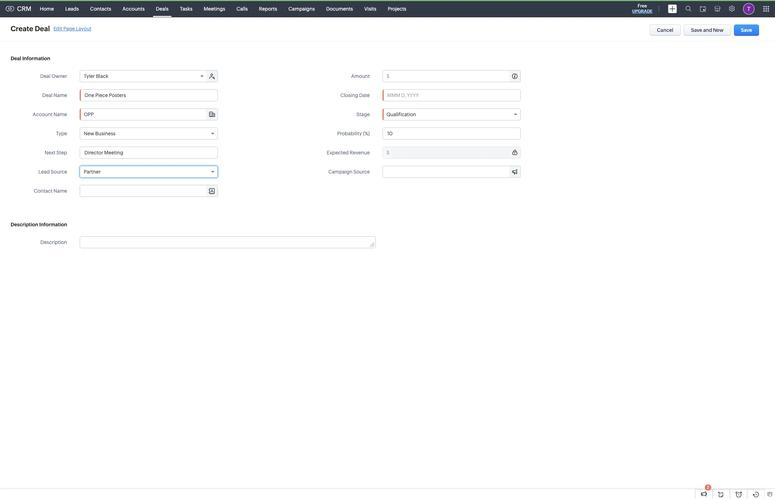 Task type: describe. For each thing, give the bounding box(es) containing it.
Qualification field
[[383, 108, 521, 121]]

(%)
[[363, 131, 370, 136]]

next
[[45, 150, 55, 156]]

account
[[33, 112, 53, 117]]

contact
[[34, 188, 53, 194]]

free upgrade
[[633, 3, 653, 14]]

source for campaign source
[[354, 169, 370, 175]]

information for description information
[[39, 222, 67, 228]]

calls
[[237, 6, 248, 12]]

partner
[[84, 169, 101, 175]]

visits link
[[359, 0, 382, 17]]

lead source
[[38, 169, 67, 175]]

new business
[[84, 131, 116, 136]]

edit page layout link
[[53, 26, 91, 31]]

closing
[[341, 93, 358, 98]]

save and new
[[691, 27, 724, 33]]

deal for deal name
[[42, 93, 53, 98]]

source for lead source
[[51, 169, 67, 175]]

accounts link
[[117, 0, 150, 17]]

tyler
[[84, 73, 95, 79]]

account name
[[33, 112, 67, 117]]

type
[[56, 131, 67, 136]]

campaign
[[329, 169, 353, 175]]

$ for amount
[[387, 73, 390, 79]]

expected
[[327, 150, 349, 156]]

$ for expected revenue
[[387, 150, 390, 156]]

save for save
[[741, 27, 752, 33]]

edit
[[53, 26, 62, 31]]

page
[[63, 26, 75, 31]]

new inside "field"
[[84, 131, 94, 136]]

name for contact name
[[54, 188, 67, 194]]

projects
[[388, 6, 407, 12]]

tyler black
[[84, 73, 108, 79]]

step
[[56, 150, 67, 156]]

documents link
[[321, 0, 359, 17]]

leads link
[[60, 0, 85, 17]]

deals
[[156, 6, 169, 12]]

save for save and new
[[691, 27, 703, 33]]

contacts link
[[85, 0, 117, 17]]

description information
[[11, 222, 67, 228]]

date
[[359, 93, 370, 98]]

description for description
[[40, 240, 67, 245]]

contact name
[[34, 188, 67, 194]]

profile image
[[744, 3, 755, 14]]

closing date
[[341, 93, 370, 98]]

save button
[[734, 24, 760, 36]]

New Business field
[[80, 128, 218, 140]]

description for description information
[[11, 222, 38, 228]]

stage
[[357, 112, 370, 117]]

create menu image
[[668, 4, 677, 13]]



Task type: locate. For each thing, give the bounding box(es) containing it.
leads
[[65, 6, 79, 12]]

0 vertical spatial new
[[713, 27, 724, 33]]

save down profile image
[[741, 27, 752, 33]]

new left business
[[84, 131, 94, 136]]

information for deal information
[[22, 56, 50, 61]]

None text field
[[391, 71, 521, 82], [80, 147, 218, 159], [391, 147, 521, 158], [391, 71, 521, 82], [80, 147, 218, 159], [391, 147, 521, 158]]

save inside button
[[691, 27, 703, 33]]

probability (%)
[[337, 131, 370, 136]]

deal left the edit
[[35, 24, 50, 33]]

2
[[707, 486, 710, 490]]

campaign source
[[329, 169, 370, 175]]

layout
[[76, 26, 91, 31]]

3 name from the top
[[54, 188, 67, 194]]

$ right revenue
[[387, 150, 390, 156]]

campaigns
[[289, 6, 315, 12]]

next step
[[45, 150, 67, 156]]

deal up account name
[[42, 93, 53, 98]]

qualification
[[387, 112, 416, 117]]

MMM D, YYYY text field
[[383, 89, 521, 101]]

profile element
[[739, 0, 759, 17]]

create menu element
[[664, 0, 682, 17]]

home
[[40, 6, 54, 12]]

deals link
[[150, 0, 174, 17]]

meetings link
[[198, 0, 231, 17]]

deal
[[35, 24, 50, 33], [11, 56, 21, 61], [40, 73, 50, 79], [42, 93, 53, 98]]

deal down create on the left top of the page
[[11, 56, 21, 61]]

None field
[[80, 109, 218, 120], [383, 166, 521, 178], [80, 185, 218, 197], [80, 109, 218, 120], [383, 166, 521, 178], [80, 185, 218, 197]]

name for account name
[[54, 112, 67, 117]]

save and new button
[[684, 24, 731, 36]]

tasks
[[180, 6, 193, 12]]

deal owner
[[40, 73, 67, 79]]

name for deal name
[[54, 93, 67, 98]]

0 horizontal spatial new
[[84, 131, 94, 136]]

save
[[691, 27, 703, 33], [741, 27, 752, 33]]

1 vertical spatial name
[[54, 112, 67, 117]]

0 vertical spatial information
[[22, 56, 50, 61]]

0 horizontal spatial save
[[691, 27, 703, 33]]

contacts
[[90, 6, 111, 12]]

$
[[387, 73, 390, 79], [387, 150, 390, 156]]

amount
[[351, 73, 370, 79]]

2 name from the top
[[54, 112, 67, 117]]

and
[[704, 27, 712, 33]]

None text field
[[80, 89, 218, 101], [80, 109, 218, 120], [383, 128, 521, 140], [383, 166, 521, 178], [80, 185, 218, 197], [80, 237, 376, 248], [80, 89, 218, 101], [80, 109, 218, 120], [383, 128, 521, 140], [383, 166, 521, 178], [80, 185, 218, 197], [80, 237, 376, 248]]

name
[[54, 93, 67, 98], [54, 112, 67, 117], [54, 188, 67, 194]]

0 vertical spatial $
[[387, 73, 390, 79]]

1 horizontal spatial new
[[713, 27, 724, 33]]

crm link
[[6, 5, 31, 12]]

visits
[[365, 6, 377, 12]]

name right contact on the top of page
[[54, 188, 67, 194]]

calls link
[[231, 0, 254, 17]]

projects link
[[382, 0, 412, 17]]

tasks link
[[174, 0, 198, 17]]

documents
[[326, 6, 353, 12]]

save inside button
[[741, 27, 752, 33]]

search image
[[686, 6, 692, 12]]

0 vertical spatial name
[[54, 93, 67, 98]]

Partner field
[[80, 166, 218, 178]]

1 save from the left
[[691, 27, 703, 33]]

business
[[95, 131, 116, 136]]

free
[[638, 3, 647, 9]]

save left and
[[691, 27, 703, 33]]

campaigns link
[[283, 0, 321, 17]]

name down owner
[[54, 93, 67, 98]]

owner
[[51, 73, 67, 79]]

create
[[11, 24, 33, 33]]

1 name from the top
[[54, 93, 67, 98]]

deal information
[[11, 56, 50, 61]]

source right lead
[[51, 169, 67, 175]]

2 save from the left
[[741, 27, 752, 33]]

search element
[[682, 0, 696, 17]]

source down revenue
[[354, 169, 370, 175]]

reports link
[[254, 0, 283, 17]]

1 horizontal spatial description
[[40, 240, 67, 245]]

deal left owner
[[40, 73, 50, 79]]

accounts
[[123, 6, 145, 12]]

create deal edit page layout
[[11, 24, 91, 33]]

deal for deal information
[[11, 56, 21, 61]]

revenue
[[350, 150, 370, 156]]

name right 'account'
[[54, 112, 67, 117]]

2 vertical spatial name
[[54, 188, 67, 194]]

1 $ from the top
[[387, 73, 390, 79]]

black
[[96, 73, 108, 79]]

cancel
[[657, 27, 674, 33]]

1 vertical spatial description
[[40, 240, 67, 245]]

cancel button
[[650, 24, 681, 36]]

crm
[[17, 5, 31, 12]]

lead
[[38, 169, 50, 175]]

1 vertical spatial information
[[39, 222, 67, 228]]

1 vertical spatial $
[[387, 150, 390, 156]]

Tyler Black field
[[80, 71, 207, 82]]

new right and
[[713, 27, 724, 33]]

home link
[[34, 0, 60, 17]]

probability
[[337, 131, 362, 136]]

deal name
[[42, 93, 67, 98]]

expected revenue
[[327, 150, 370, 156]]

2 $ from the top
[[387, 150, 390, 156]]

description
[[11, 222, 38, 228], [40, 240, 67, 245]]

1 vertical spatial new
[[84, 131, 94, 136]]

information down contact name
[[39, 222, 67, 228]]

source
[[51, 169, 67, 175], [354, 169, 370, 175]]

information
[[22, 56, 50, 61], [39, 222, 67, 228]]

1 horizontal spatial source
[[354, 169, 370, 175]]

meetings
[[204, 6, 225, 12]]

2 source from the left
[[354, 169, 370, 175]]

0 horizontal spatial source
[[51, 169, 67, 175]]

reports
[[259, 6, 277, 12]]

calendar image
[[700, 6, 706, 12]]

new inside button
[[713, 27, 724, 33]]

0 vertical spatial description
[[11, 222, 38, 228]]

new
[[713, 27, 724, 33], [84, 131, 94, 136]]

1 horizontal spatial save
[[741, 27, 752, 33]]

upgrade
[[633, 9, 653, 14]]

0 horizontal spatial description
[[11, 222, 38, 228]]

information up deal owner
[[22, 56, 50, 61]]

1 source from the left
[[51, 169, 67, 175]]

deal for deal owner
[[40, 73, 50, 79]]

$ right amount
[[387, 73, 390, 79]]



Task type: vqa. For each thing, say whether or not it's contained in the screenshot.
BLACK
yes



